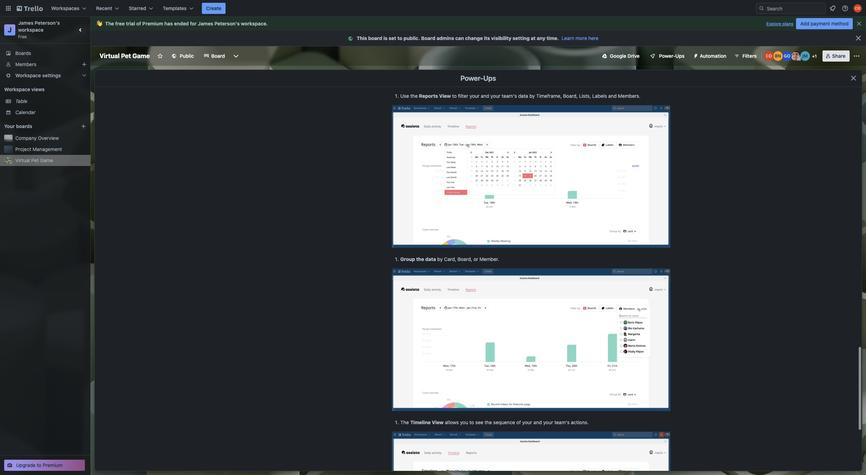 Task type: locate. For each thing, give the bounding box(es) containing it.
view left allows
[[432, 419, 444, 425]]

search image
[[759, 6, 764, 11]]

power-
[[659, 53, 675, 59], [460, 74, 483, 82]]

0 vertical spatial enter image description here image
[[392, 105, 670, 248]]

1 horizontal spatial board,
[[563, 93, 578, 99]]

james right for
[[198, 21, 213, 26]]

banner
[[91, 17, 866, 31]]

allows
[[445, 419, 459, 425]]

data left card, in the bottom right of the page
[[425, 256, 436, 262]]

christina overa (christinaovera) image
[[854, 4, 862, 13]]

pet down trial
[[121, 52, 131, 60]]

workspace
[[15, 72, 41, 78], [4, 86, 30, 92]]

game inside virtual pet game link
[[40, 157, 53, 163]]

setting
[[513, 35, 530, 41]]

drive
[[628, 53, 640, 59]]

add payment method button
[[796, 18, 853, 29]]

power-ups inside button
[[659, 53, 685, 59]]

overview
[[38, 135, 59, 141]]

explore plans button
[[766, 20, 793, 28]]

1 horizontal spatial power-
[[659, 53, 675, 59]]

ups
[[675, 53, 685, 59], [483, 74, 496, 82]]

power- up filter
[[460, 74, 483, 82]]

by
[[529, 93, 535, 99], [437, 256, 443, 262]]

banner containing 👋
[[91, 17, 866, 31]]

power-ups left sm image
[[659, 53, 685, 59]]

google drive icon image
[[602, 54, 607, 58]]

0 vertical spatial board,
[[563, 93, 578, 99]]

1 horizontal spatial and
[[534, 419, 542, 425]]

peterson's down back to home image
[[35, 20, 60, 26]]

1 horizontal spatial game
[[132, 52, 150, 60]]

1 vertical spatial by
[[437, 256, 443, 262]]

customize views image
[[233, 53, 240, 60]]

and right the sequence
[[534, 419, 542, 425]]

1 horizontal spatial ups
[[675, 53, 685, 59]]

0 vertical spatial virtual
[[100, 52, 120, 60]]

more
[[576, 35, 587, 41]]

0 vertical spatial game
[[132, 52, 150, 60]]

game left star or unstar board "icon"
[[132, 52, 150, 60]]

free
[[18, 34, 27, 39]]

method
[[831, 21, 849, 26]]

0 vertical spatial ups
[[675, 53, 685, 59]]

virtual
[[100, 52, 120, 60], [15, 157, 30, 163]]

0 horizontal spatial the
[[105, 21, 114, 26]]

1 horizontal spatial virtual
[[100, 52, 120, 60]]

the right 👋
[[105, 21, 114, 26]]

1 vertical spatial board
[[211, 53, 225, 59]]

and right filter
[[481, 93, 489, 99]]

2 vertical spatial enter image description here image
[[392, 432, 670, 475]]

the for data
[[416, 256, 424, 262]]

1 vertical spatial workspace
[[4, 86, 30, 92]]

premium left "has"
[[142, 21, 163, 26]]

your boards
[[4, 123, 32, 129]]

0 horizontal spatial virtual pet game
[[15, 157, 53, 163]]

share
[[832, 53, 846, 59]]

1 horizontal spatial the
[[400, 419, 409, 425]]

by left timeframe,
[[529, 93, 535, 99]]

1 horizontal spatial data
[[518, 93, 528, 99]]

0 horizontal spatial premium
[[43, 462, 62, 468]]

1 vertical spatial the
[[416, 256, 424, 262]]

0 vertical spatial board
[[421, 35, 435, 41]]

members link
[[0, 59, 91, 70]]

the right see
[[485, 419, 492, 425]]

or
[[474, 256, 478, 262]]

the for reports
[[410, 93, 418, 99]]

Board name text field
[[96, 50, 153, 62]]

1 horizontal spatial peterson's
[[214, 21, 240, 26]]

game
[[132, 52, 150, 60], [40, 157, 53, 163]]

pet inside the board name text field
[[121, 52, 131, 60]]

workspaces
[[51, 5, 79, 11]]

virtual pet game down project management at the left top of the page
[[15, 157, 53, 163]]

1 horizontal spatial by
[[529, 93, 535, 99]]

0 vertical spatial view
[[439, 93, 451, 99]]

the right the group
[[416, 256, 424, 262]]

virtual down project on the left top of page
[[15, 157, 30, 163]]

card,
[[444, 256, 456, 262]]

0 vertical spatial the
[[410, 93, 418, 99]]

1 horizontal spatial virtual pet game
[[100, 52, 150, 60]]

data left timeframe,
[[518, 93, 528, 99]]

google
[[610, 53, 626, 59]]

0 vertical spatial virtual pet game
[[100, 52, 150, 60]]

add payment method
[[800, 21, 849, 26]]

visibility
[[491, 35, 511, 41]]

1 vertical spatial board,
[[458, 256, 472, 262]]

google drive button
[[598, 50, 644, 62]]

the left 'timeline'
[[400, 419, 409, 425]]

lists,
[[579, 93, 591, 99]]

boards
[[15, 50, 31, 56]]

1 vertical spatial data
[[425, 256, 436, 262]]

0 horizontal spatial virtual
[[15, 157, 30, 163]]

board left customize views image
[[211, 53, 225, 59]]

0 horizontal spatial pet
[[31, 157, 39, 163]]

of
[[136, 21, 141, 26], [516, 419, 521, 425]]

1 vertical spatial team's
[[554, 419, 570, 425]]

0 horizontal spatial game
[[40, 157, 53, 163]]

virtual pet game link
[[15, 157, 86, 164]]

the
[[105, 21, 114, 26], [400, 419, 409, 425]]

ben nelson (bennelson96) image
[[773, 51, 783, 61]]

0 vertical spatial workspace
[[15, 72, 41, 78]]

0 vertical spatial power-ups
[[659, 53, 685, 59]]

0 vertical spatial premium
[[142, 21, 163, 26]]

👋
[[96, 21, 102, 26]]

virtual down wave image
[[100, 52, 120, 60]]

1 vertical spatial of
[[516, 419, 521, 425]]

to left filter
[[452, 93, 457, 99]]

1 horizontal spatial of
[[516, 419, 521, 425]]

0 horizontal spatial power-
[[460, 74, 483, 82]]

1 vertical spatial enter image description here image
[[392, 268, 670, 411]]

power-ups button
[[645, 50, 689, 62]]

0 horizontal spatial workspace
[[18, 27, 44, 33]]

1 vertical spatial game
[[40, 157, 53, 163]]

peterson's down create button
[[214, 21, 240, 26]]

board right public.
[[421, 35, 435, 41]]

ended
[[174, 21, 189, 26]]

game down 'management'
[[40, 157, 53, 163]]

create
[[206, 5, 221, 11]]

0 horizontal spatial data
[[425, 256, 436, 262]]

0 vertical spatial team's
[[502, 93, 517, 99]]

james peterson's workspace free
[[18, 20, 61, 39]]

and
[[481, 93, 489, 99], [608, 93, 617, 99], [534, 419, 542, 425]]

use the reports view to filter your and your team's data by timeframe, board, lists, labels and members.
[[400, 93, 640, 99]]

time.
[[547, 35, 559, 41]]

add
[[800, 21, 809, 26]]

premium right upgrade
[[43, 462, 62, 468]]

workspace views
[[4, 86, 45, 92]]

of right the sequence
[[516, 419, 521, 425]]

0 notifications image
[[828, 4, 837, 13]]

premium
[[142, 21, 163, 26], [43, 462, 62, 468]]

and right labels
[[608, 93, 617, 99]]

board, left or
[[458, 256, 472, 262]]

by left card, in the bottom right of the page
[[437, 256, 443, 262]]

virtual inside the board name text field
[[100, 52, 120, 60]]

back to home image
[[17, 3, 43, 14]]

power-ups up filter
[[460, 74, 496, 82]]

sm image
[[347, 35, 357, 42]]

team's
[[502, 93, 517, 99], [554, 419, 570, 425]]

reports
[[419, 93, 438, 99]]

0 horizontal spatial peterson's
[[35, 20, 60, 26]]

board, left lists, on the right top of page
[[563, 93, 578, 99]]

wave image
[[96, 21, 102, 27]]

1 vertical spatial virtual
[[15, 157, 30, 163]]

workspace up table
[[4, 86, 30, 92]]

automation button
[[690, 50, 731, 62]]

project management link
[[15, 146, 86, 153]]

0 horizontal spatial and
[[481, 93, 489, 99]]

power-ups
[[659, 53, 685, 59], [460, 74, 496, 82]]

workspace inside workspace settings popup button
[[15, 72, 41, 78]]

company overview
[[15, 135, 59, 141]]

0 vertical spatial the
[[105, 21, 114, 26]]

timeline
[[410, 419, 431, 425]]

has
[[164, 21, 173, 26]]

workspace settings
[[15, 72, 61, 78]]

jeremy miller (jeremymiller198) image
[[800, 51, 810, 61]]

virtual pet game down free
[[100, 52, 150, 60]]

public button
[[167, 50, 198, 62]]

pet down project management at the left top of the page
[[31, 157, 39, 163]]

virtual pet game inside the board name text field
[[100, 52, 150, 60]]

1 horizontal spatial power-ups
[[659, 53, 685, 59]]

google drive
[[610, 53, 640, 59]]

workspace for workspace settings
[[15, 72, 41, 78]]

james
[[18, 20, 33, 26], [198, 21, 213, 26]]

automation
[[700, 53, 726, 59]]

james up free at the top left of the page
[[18, 20, 33, 26]]

to right set
[[397, 35, 402, 41]]

0 horizontal spatial james
[[18, 20, 33, 26]]

1 vertical spatial virtual pet game
[[15, 157, 53, 163]]

project management
[[15, 146, 62, 152]]

your
[[470, 93, 480, 99], [491, 93, 500, 99], [522, 419, 532, 425], [543, 419, 553, 425]]

company
[[15, 135, 37, 141]]

of right trial
[[136, 21, 141, 26]]

0 horizontal spatial power-ups
[[460, 74, 496, 82]]

members
[[15, 61, 36, 67]]

power- left sm image
[[659, 53, 675, 59]]

1 vertical spatial workspace
[[18, 27, 44, 33]]

0 horizontal spatial by
[[437, 256, 443, 262]]

0 horizontal spatial ups
[[483, 74, 496, 82]]

free
[[115, 21, 125, 26]]

j
[[8, 26, 12, 34]]

+ 1
[[812, 54, 817, 59]]

virtual pet game
[[100, 52, 150, 60], [15, 157, 53, 163]]

sequence
[[493, 419, 515, 425]]

1 horizontal spatial premium
[[142, 21, 163, 26]]

1 horizontal spatial board
[[421, 35, 435, 41]]

0 vertical spatial power-
[[659, 53, 675, 59]]

1
[[815, 54, 817, 59]]

timeframe,
[[536, 93, 562, 99]]

1 horizontal spatial workspace
[[241, 21, 266, 26]]

filters button
[[732, 50, 759, 62]]

to right upgrade
[[37, 462, 41, 468]]

1 horizontal spatial pet
[[121, 52, 131, 60]]

workspace down members
[[15, 72, 41, 78]]

its
[[484, 35, 490, 41]]

peterson's
[[35, 20, 60, 26], [214, 21, 240, 26]]

calendar link
[[15, 109, 86, 116]]

0 vertical spatial of
[[136, 21, 141, 26]]

data
[[518, 93, 528, 99], [425, 256, 436, 262]]

0 vertical spatial pet
[[121, 52, 131, 60]]

1 vertical spatial pet
[[31, 157, 39, 163]]

enter image description here image
[[392, 105, 670, 248], [392, 268, 670, 411], [392, 432, 670, 475]]

view right reports
[[439, 93, 451, 99]]

the right use at the top of the page
[[410, 93, 418, 99]]



Task type: describe. For each thing, give the bounding box(es) containing it.
👋 the free trial of premium has ended for james peterson's workspace .
[[96, 21, 268, 26]]

recent
[[96, 5, 112, 11]]

filters
[[742, 53, 757, 59]]

christina overa (christinaovera) image
[[764, 51, 774, 61]]

primary element
[[0, 0, 866, 17]]

workspace settings button
[[0, 70, 91, 81]]

you
[[460, 419, 468, 425]]

see
[[475, 419, 483, 425]]

workspaces button
[[47, 3, 91, 14]]

payment
[[811, 21, 830, 26]]

1 horizontal spatial team's
[[554, 419, 570, 425]]

gary orlando (garyorlando) image
[[782, 51, 792, 61]]

create button
[[202, 3, 226, 14]]

can
[[455, 35, 464, 41]]

2 horizontal spatial and
[[608, 93, 617, 99]]

0 horizontal spatial board
[[211, 53, 225, 59]]

1 vertical spatial power-
[[460, 74, 483, 82]]

+
[[812, 54, 815, 59]]

plans
[[783, 21, 793, 26]]

1 horizontal spatial james
[[198, 21, 213, 26]]

add board image
[[81, 124, 86, 129]]

this member is an admin of this board. image
[[797, 58, 801, 61]]

the timeline view allows you to see the sequence of your and your team's actions.
[[400, 419, 589, 425]]

2 enter image description here image from the top
[[392, 268, 670, 411]]

boards link
[[0, 48, 91, 59]]

.
[[266, 21, 268, 26]]

0 horizontal spatial of
[[136, 21, 141, 26]]

learn more here link
[[559, 35, 598, 41]]

views
[[31, 86, 45, 92]]

1 vertical spatial view
[[432, 419, 444, 425]]

0 horizontal spatial team's
[[502, 93, 517, 99]]

for
[[190, 21, 197, 26]]

explore plans
[[766, 21, 793, 26]]

share button
[[822, 50, 850, 62]]

0 vertical spatial data
[[518, 93, 528, 99]]

trial
[[126, 21, 135, 26]]

management
[[33, 146, 62, 152]]

0 horizontal spatial board,
[[458, 256, 472, 262]]

your
[[4, 123, 15, 129]]

board
[[368, 35, 382, 41]]

2 vertical spatial the
[[485, 419, 492, 425]]

workspace navigation collapse icon image
[[76, 25, 86, 35]]

admins
[[437, 35, 454, 41]]

open information menu image
[[842, 5, 849, 12]]

labels
[[592, 93, 607, 99]]

members.
[[618, 93, 640, 99]]

game inside the board name text field
[[132, 52, 150, 60]]

star or unstar board image
[[157, 53, 163, 59]]

public
[[180, 53, 194, 59]]

workspace for workspace views
[[4, 86, 30, 92]]

company overview link
[[15, 135, 86, 142]]

any
[[537, 35, 545, 41]]

settings
[[42, 72, 61, 78]]

ups inside button
[[675, 53, 685, 59]]

upgrade to premium link
[[4, 460, 85, 471]]

this board is set to public. board admins can change its visibility setting at any time. learn more here
[[357, 35, 598, 41]]

Search field
[[764, 3, 825, 14]]

group
[[400, 256, 415, 262]]

james peterson (jamespeterson93) image
[[791, 51, 801, 61]]

actions.
[[571, 419, 589, 425]]

table
[[15, 98, 27, 104]]

1 enter image description here image from the top
[[392, 105, 670, 248]]

james inside james peterson's workspace free
[[18, 20, 33, 26]]

filter
[[458, 93, 468, 99]]

your boards with 3 items element
[[4, 122, 70, 131]]

show menu image
[[853, 53, 860, 60]]

virtual pet game inside virtual pet game link
[[15, 157, 53, 163]]

peterson's inside james peterson's workspace free
[[35, 20, 60, 26]]

this
[[357, 35, 367, 41]]

1 vertical spatial the
[[400, 419, 409, 425]]

is
[[383, 35, 388, 41]]

3 enter image description here image from the top
[[392, 432, 670, 475]]

recent button
[[92, 3, 123, 14]]

starred
[[129, 5, 146, 11]]

explore
[[766, 21, 781, 26]]

starred button
[[125, 3, 157, 14]]

0 vertical spatial workspace
[[241, 21, 266, 26]]

upgrade to premium
[[16, 462, 62, 468]]

public.
[[404, 35, 420, 41]]

board link
[[200, 50, 229, 62]]

member.
[[480, 256, 499, 262]]

upgrade
[[16, 462, 36, 468]]

workspace inside james peterson's workspace free
[[18, 27, 44, 33]]

change
[[465, 35, 483, 41]]

learn
[[562, 35, 574, 41]]

at
[[531, 35, 536, 41]]

james peterson's workspace link
[[18, 20, 61, 33]]

1 vertical spatial power-ups
[[460, 74, 496, 82]]

templates button
[[159, 3, 198, 14]]

calendar
[[15, 109, 36, 115]]

virtual inside virtual pet game link
[[15, 157, 30, 163]]

sm image
[[690, 50, 700, 60]]

0 vertical spatial by
[[529, 93, 535, 99]]

1 vertical spatial premium
[[43, 462, 62, 468]]

set
[[389, 35, 396, 41]]

to inside upgrade to premium link
[[37, 462, 41, 468]]

1 vertical spatial ups
[[483, 74, 496, 82]]

to left see
[[470, 419, 474, 425]]

use
[[400, 93, 409, 99]]

boards
[[16, 123, 32, 129]]

power- inside button
[[659, 53, 675, 59]]

here
[[588, 35, 598, 41]]

pet inside virtual pet game link
[[31, 157, 39, 163]]



Task type: vqa. For each thing, say whether or not it's contained in the screenshot.
Create from template… image
no



